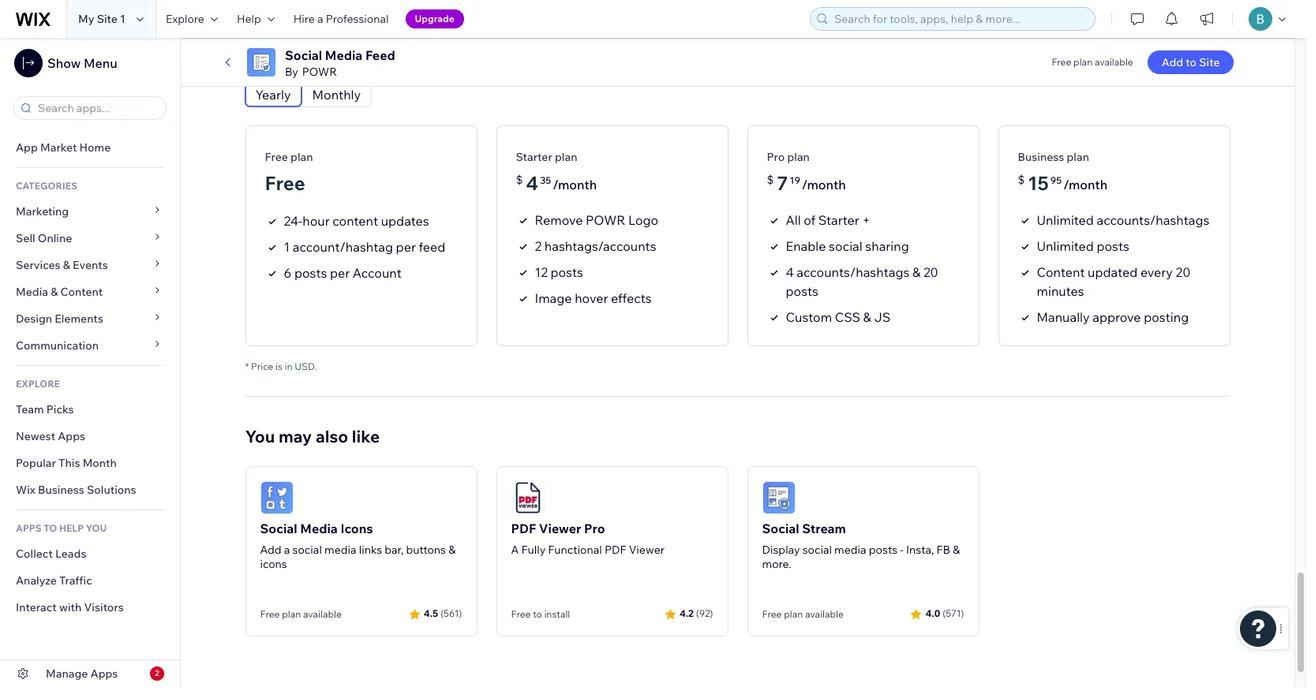 Task type: describe. For each thing, give the bounding box(es) containing it.
app market home
[[16, 141, 111, 155]]

free to install
[[511, 608, 570, 620]]

show menu
[[47, 55, 117, 71]]

manage apps
[[46, 667, 118, 681]]

show menu button
[[14, 49, 117, 77]]

services & events link
[[0, 252, 180, 279]]

& inside 4 accounts/hashtags & 20 posts
[[913, 264, 921, 280]]

media inside social media icons add a social media links bar, buttons & icons
[[324, 543, 356, 557]]

12 posts
[[535, 264, 583, 280]]

help
[[237, 12, 261, 26]]

unlimited for unlimited accounts/hashtags
[[1037, 212, 1094, 228]]

updated
[[1088, 264, 1138, 280]]

this
[[58, 456, 80, 471]]

interact
[[16, 601, 57, 615]]

content inside media & content link
[[60, 285, 103, 299]]

posts inside 4 accounts/hashtags & 20 posts
[[786, 283, 819, 299]]

functional
[[548, 543, 602, 557]]

social stream display social media posts - insta, fb & more.
[[762, 521, 960, 571]]

explore
[[166, 12, 204, 26]]

apps for newest apps
[[58, 429, 85, 444]]

6 posts per account
[[284, 265, 402, 281]]

upgrade
[[415, 13, 455, 24]]

2 for 2 hashtags/accounts
[[535, 238, 542, 254]]

35
[[540, 174, 551, 186]]

you
[[86, 523, 107, 534]]

content inside content updated every 20 minutes
[[1037, 264, 1085, 280]]

also
[[316, 426, 348, 447]]

media for social media feed
[[325, 47, 363, 63]]

* price is in usd.
[[245, 360, 317, 372]]

solutions
[[87, 483, 136, 497]]

per for account/hashtag
[[396, 239, 416, 255]]

image hover effects
[[535, 290, 652, 306]]

0 vertical spatial starter
[[516, 150, 552, 164]]

like
[[352, 426, 380, 447]]

analyze traffic
[[16, 574, 92, 588]]

4.5
[[424, 608, 438, 620]]

available for you may also like
[[1095, 56, 1133, 68]]

add inside social media icons add a social media links bar, buttons & icons
[[260, 543, 282, 557]]

0 horizontal spatial site
[[97, 12, 118, 26]]

-
[[900, 543, 904, 557]]

/month for 15
[[1064, 177, 1108, 192]]

icons
[[341, 521, 373, 537]]

social stream logo image
[[762, 481, 795, 514]]

fb
[[937, 543, 951, 557]]

css
[[835, 309, 861, 325]]

0 horizontal spatial 4
[[526, 171, 539, 195]]

effects
[[611, 290, 652, 306]]

upgrade button
[[405, 9, 464, 28]]

design
[[16, 312, 52, 326]]

hour
[[303, 213, 330, 229]]

hire a professional
[[293, 12, 389, 26]]

1 vertical spatial 1
[[284, 239, 290, 255]]

4 accounts/hashtags & 20 posts
[[786, 264, 939, 299]]

to
[[44, 523, 57, 534]]

app market home link
[[0, 134, 180, 161]]

communication link
[[0, 332, 180, 359]]

menu
[[84, 55, 117, 71]]

posting
[[1144, 309, 1189, 325]]

1 horizontal spatial business
[[1018, 150, 1064, 164]]

$ for 15
[[1018, 173, 1025, 187]]

pdf viewer pro logo image
[[511, 481, 544, 514]]

manually approve posting
[[1037, 309, 1189, 325]]

per for posts
[[330, 265, 350, 281]]

fully
[[521, 543, 546, 557]]

+
[[862, 212, 870, 228]]

1 horizontal spatial powr
[[586, 212, 626, 228]]

social for social media icons
[[260, 521, 297, 537]]

0 vertical spatial pro
[[767, 150, 785, 164]]

pricing
[[245, 47, 301, 68]]

business inside wix business solutions link
[[38, 483, 84, 497]]

account/hashtag
[[293, 239, 393, 255]]

marketing link
[[0, 198, 180, 225]]

powr inside 'social media feed by powr'
[[302, 65, 337, 79]]

/month for 4
[[553, 177, 597, 192]]

unlimited for unlimited posts
[[1037, 238, 1094, 254]]

by
[[285, 65, 298, 79]]

leads
[[55, 547, 86, 561]]

pricing & plans
[[245, 47, 363, 68]]

0 vertical spatial 1
[[120, 12, 125, 26]]

explore
[[16, 378, 60, 390]]

design elements
[[16, 312, 103, 326]]

sell online link
[[0, 225, 180, 252]]

posts for unlimited
[[1097, 238, 1130, 254]]

$ 15 95 /month
[[1018, 171, 1108, 195]]

content updated every 20 minutes
[[1037, 264, 1191, 299]]

accounts/hashtags for 4
[[797, 264, 910, 280]]

1 vertical spatial pdf
[[605, 543, 626, 557]]

my
[[78, 12, 94, 26]]

sidebar element
[[0, 38, 181, 688]]

pro inside pdf viewer pro a fully functional pdf viewer
[[584, 521, 605, 537]]

social media feed by powr
[[285, 47, 395, 79]]

1 horizontal spatial starter
[[818, 212, 860, 228]]

media & content link
[[0, 279, 180, 306]]

custom
[[786, 309, 832, 325]]

pro plan
[[767, 150, 810, 164]]

team
[[16, 403, 44, 417]]

manage
[[46, 667, 88, 681]]

newest apps
[[16, 429, 85, 444]]

show
[[47, 55, 81, 71]]

available for pdf viewer pro
[[303, 608, 342, 620]]

feed
[[365, 47, 395, 63]]

you may also like
[[245, 426, 380, 447]]

*
[[245, 360, 249, 372]]

popular
[[16, 456, 56, 471]]

site inside button
[[1199, 55, 1220, 69]]

events
[[73, 258, 108, 272]]

help
[[59, 523, 84, 534]]

apps to help you
[[16, 523, 107, 534]]

2 for 2
[[155, 669, 159, 679]]



Task type: vqa. For each thing, say whether or not it's contained in the screenshot.
Price
yes



Task type: locate. For each thing, give the bounding box(es) containing it.
a
[[511, 543, 519, 557]]

2 horizontal spatial free plan available
[[1052, 56, 1133, 68]]

media inside social media icons add a social media links bar, buttons & icons
[[300, 521, 338, 537]]

1 unlimited from the top
[[1037, 212, 1094, 228]]

a down 'social media icons logo'
[[284, 543, 290, 557]]

4.2 (92)
[[680, 608, 713, 620]]

$ left 15
[[1018, 173, 1025, 187]]

social for social stream
[[762, 521, 799, 537]]

a
[[317, 12, 323, 26], [284, 543, 290, 557]]

Search for tools, apps, help & more... field
[[830, 8, 1090, 30]]

0 horizontal spatial starter
[[516, 150, 552, 164]]

0 horizontal spatial add
[[260, 543, 282, 557]]

1 horizontal spatial per
[[396, 239, 416, 255]]

$ 7 19 /month
[[767, 171, 846, 195]]

social down 'social media icons logo'
[[260, 521, 297, 537]]

free plan available for pdf viewer pro
[[260, 608, 342, 620]]

help button
[[227, 0, 284, 38]]

to for add
[[1186, 55, 1197, 69]]

free plan available
[[1052, 56, 1133, 68], [260, 608, 342, 620], [762, 608, 844, 620]]

js
[[874, 309, 891, 325]]

social down stream on the right bottom of the page
[[803, 543, 832, 557]]

1 vertical spatial apps
[[90, 667, 118, 681]]

$ for 7
[[767, 173, 774, 187]]

powr up hashtags/accounts
[[586, 212, 626, 228]]

social inside social stream display social media posts - insta, fb & more.
[[803, 543, 832, 557]]

1 up 6
[[284, 239, 290, 255]]

4.2
[[680, 608, 694, 620]]

2 right manage apps
[[155, 669, 159, 679]]

1 horizontal spatial pdf
[[605, 543, 626, 557]]

1 vertical spatial accounts/hashtags
[[797, 264, 910, 280]]

0 vertical spatial apps
[[58, 429, 85, 444]]

0 horizontal spatial pro
[[584, 521, 605, 537]]

a right hire
[[317, 12, 323, 26]]

0 horizontal spatial 1
[[120, 12, 125, 26]]

free plan available for you may also like
[[1052, 56, 1133, 68]]

4.5 (561)
[[424, 608, 462, 620]]

0 vertical spatial accounts/hashtags
[[1097, 212, 1210, 228]]

viewer up functional
[[539, 521, 581, 537]]

display
[[762, 543, 800, 557]]

plans
[[320, 47, 363, 68]]

social media icons add a social media links bar, buttons & icons
[[260, 521, 456, 571]]

apps inside 'link'
[[58, 429, 85, 444]]

0 horizontal spatial /month
[[553, 177, 597, 192]]

0 horizontal spatial available
[[303, 608, 342, 620]]

sell online
[[16, 231, 72, 246]]

19
[[790, 174, 800, 186]]

1 horizontal spatial 20
[[1176, 264, 1191, 280]]

accounts/hashtags down enable social sharing
[[797, 264, 910, 280]]

yearly
[[255, 87, 291, 102]]

4 left 35
[[526, 171, 539, 195]]

online
[[38, 231, 72, 246]]

interact with visitors
[[16, 601, 124, 615]]

insta,
[[906, 543, 934, 557]]

media up design
[[16, 285, 48, 299]]

available left add to site
[[1095, 56, 1133, 68]]

1 horizontal spatial to
[[1186, 55, 1197, 69]]

2 media from the left
[[835, 543, 867, 557]]

1 vertical spatial powr
[[586, 212, 626, 228]]

pro up functional
[[584, 521, 605, 537]]

media inside sidebar element
[[16, 285, 48, 299]]

1 vertical spatial content
[[60, 285, 103, 299]]

accounts/hashtags for unlimited
[[1097, 212, 1210, 228]]

1 vertical spatial 2
[[155, 669, 159, 679]]

$ 4 35 /month
[[516, 171, 597, 195]]

market
[[40, 141, 77, 155]]

/month right 35
[[553, 177, 597, 192]]

with
[[59, 601, 82, 615]]

1 vertical spatial viewer
[[629, 543, 665, 557]]

2 unlimited from the top
[[1037, 238, 1094, 254]]

2 $ from the left
[[767, 173, 774, 187]]

media down stream on the right bottom of the page
[[835, 543, 867, 557]]

monthly
[[312, 87, 361, 102]]

all
[[786, 212, 801, 228]]

starter left "+"
[[818, 212, 860, 228]]

0 vertical spatial media
[[325, 47, 363, 63]]

1 horizontal spatial apps
[[90, 667, 118, 681]]

1 horizontal spatial viewer
[[629, 543, 665, 557]]

2 up 12
[[535, 238, 542, 254]]

business down popular this month
[[38, 483, 84, 497]]

available down social media icons add a social media links bar, buttons & icons
[[303, 608, 342, 620]]

1 vertical spatial starter
[[818, 212, 860, 228]]

0 horizontal spatial accounts/hashtags
[[797, 264, 910, 280]]

1 vertical spatial to
[[533, 608, 542, 620]]

2 /month from the left
[[802, 177, 846, 192]]

free
[[1052, 56, 1072, 68], [265, 150, 288, 164], [265, 171, 305, 195], [260, 608, 280, 620], [511, 608, 531, 620], [762, 608, 782, 620]]

social up by
[[285, 47, 322, 63]]

/month inside $ 4 35 /month
[[553, 177, 597, 192]]

20 inside 4 accounts/hashtags & 20 posts
[[924, 264, 939, 280]]

popular this month
[[16, 456, 117, 471]]

1 horizontal spatial 1
[[284, 239, 290, 255]]

analyze
[[16, 574, 57, 588]]

minutes
[[1037, 283, 1084, 299]]

1 horizontal spatial media
[[835, 543, 867, 557]]

2 horizontal spatial $
[[1018, 173, 1025, 187]]

newest apps link
[[0, 423, 180, 450]]

1
[[120, 12, 125, 26], [284, 239, 290, 255]]

1 horizontal spatial content
[[1037, 264, 1085, 280]]

0 horizontal spatial media
[[324, 543, 356, 557]]

sharing
[[866, 238, 909, 254]]

1 vertical spatial unlimited
[[1037, 238, 1094, 254]]

0 vertical spatial pdf
[[511, 521, 536, 537]]

powr right by
[[302, 65, 337, 79]]

0 horizontal spatial 2
[[155, 669, 159, 679]]

visitors
[[84, 601, 124, 615]]

0 horizontal spatial to
[[533, 608, 542, 620]]

media inside 'social media feed by powr'
[[325, 47, 363, 63]]

bar,
[[385, 543, 404, 557]]

yearly button
[[245, 83, 301, 106]]

usd.
[[295, 360, 317, 372]]

social inside 'social media feed by powr'
[[285, 47, 322, 63]]

0 vertical spatial to
[[1186, 55, 1197, 69]]

/month inside the $ 7 19 /month
[[802, 177, 846, 192]]

accounts/hashtags inside 4 accounts/hashtags & 20 posts
[[797, 264, 910, 280]]

1 vertical spatial site
[[1199, 55, 1220, 69]]

more.
[[762, 557, 792, 571]]

add to site button
[[1148, 51, 1234, 74]]

7
[[777, 171, 788, 195]]

apps up "this"
[[58, 429, 85, 444]]

social inside social media icons add a social media links bar, buttons & icons
[[260, 521, 297, 537]]

$ left 7 at top right
[[767, 173, 774, 187]]

0 vertical spatial content
[[1037, 264, 1085, 280]]

1 vertical spatial per
[[330, 265, 350, 281]]

1 horizontal spatial 2
[[535, 238, 542, 254]]

media for social media icons
[[300, 521, 338, 537]]

$ inside the $ 7 19 /month
[[767, 173, 774, 187]]

0 horizontal spatial powr
[[302, 65, 337, 79]]

0 vertical spatial 2
[[535, 238, 542, 254]]

0 vertical spatial add
[[1162, 55, 1184, 69]]

remove
[[535, 212, 583, 228]]

team picks link
[[0, 396, 180, 423]]

$ inside $ 4 35 /month
[[516, 173, 523, 187]]

0 horizontal spatial content
[[60, 285, 103, 299]]

unlimited up unlimited posts at the right top of page
[[1037, 212, 1094, 228]]

0 vertical spatial per
[[396, 239, 416, 255]]

1 vertical spatial business
[[38, 483, 84, 497]]

media left icons
[[300, 521, 338, 537]]

$ left 35
[[516, 173, 523, 187]]

content up "minutes"
[[1037, 264, 1085, 280]]

2 inside sidebar element
[[155, 669, 159, 679]]

apps for manage apps
[[90, 667, 118, 681]]

wix business solutions link
[[0, 477, 180, 504]]

0 vertical spatial 4
[[526, 171, 539, 195]]

0 horizontal spatial pdf
[[511, 521, 536, 537]]

a inside social media icons add a social media links bar, buttons & icons
[[284, 543, 290, 557]]

1 horizontal spatial $
[[767, 173, 774, 187]]

apps
[[58, 429, 85, 444], [90, 667, 118, 681]]

1 horizontal spatial a
[[317, 12, 323, 26]]

2 20 from the left
[[1176, 264, 1191, 280]]

2
[[535, 238, 542, 254], [155, 669, 159, 679]]

apps
[[16, 523, 41, 534]]

pro up 7 at top right
[[767, 150, 785, 164]]

accounts/hashtags up every
[[1097, 212, 1210, 228]]

unlimited accounts/hashtags
[[1037, 212, 1210, 228]]

social media feed logo image
[[247, 48, 276, 77]]

0 horizontal spatial business
[[38, 483, 84, 497]]

communication
[[16, 339, 101, 353]]

elements
[[55, 312, 103, 326]]

4 down enable
[[786, 264, 794, 280]]

Search apps... field
[[33, 97, 161, 119]]

(571)
[[943, 608, 964, 620]]

per down updates
[[396, 239, 416, 255]]

0 vertical spatial site
[[97, 12, 118, 26]]

posts up updated
[[1097, 238, 1130, 254]]

/month inside the $ 15 95 /month
[[1064, 177, 1108, 192]]

0 vertical spatial business
[[1018, 150, 1064, 164]]

unlimited up "minutes"
[[1037, 238, 1094, 254]]

pdf right functional
[[605, 543, 626, 557]]

popular this month link
[[0, 450, 180, 477]]

4.0 (571)
[[926, 608, 964, 620]]

1 vertical spatial add
[[260, 543, 282, 557]]

0 vertical spatial powr
[[302, 65, 337, 79]]

posts for 6
[[294, 265, 327, 281]]

0 vertical spatial unlimited
[[1037, 212, 1094, 228]]

20 inside content updated every 20 minutes
[[1176, 264, 1191, 280]]

per down account/hashtag
[[330, 265, 350, 281]]

remove powr logo
[[535, 212, 659, 228]]

social right icons
[[293, 543, 322, 557]]

media
[[324, 543, 356, 557], [835, 543, 867, 557]]

may
[[279, 426, 312, 447]]

/month right '19'
[[802, 177, 846, 192]]

a inside hire a professional link
[[317, 12, 323, 26]]

6
[[284, 265, 292, 281]]

2 hashtags/accounts
[[535, 238, 656, 254]]

0 horizontal spatial 20
[[924, 264, 939, 280]]

1 vertical spatial media
[[16, 285, 48, 299]]

$ for 4
[[516, 173, 523, 187]]

1 horizontal spatial free plan available
[[762, 608, 844, 620]]

posts for 12
[[551, 264, 583, 280]]

to for free
[[533, 608, 542, 620]]

posts up custom
[[786, 283, 819, 299]]

feed
[[419, 239, 446, 255]]

you
[[245, 426, 275, 447]]

1 media from the left
[[324, 543, 356, 557]]

20 for 15
[[1176, 264, 1191, 280]]

20 for 7
[[924, 264, 939, 280]]

site
[[97, 12, 118, 26], [1199, 55, 1220, 69]]

3 /month from the left
[[1064, 177, 1108, 192]]

pro
[[767, 150, 785, 164], [584, 521, 605, 537]]

starter up 35
[[516, 150, 552, 164]]

0 horizontal spatial a
[[284, 543, 290, 557]]

20
[[924, 264, 939, 280], [1176, 264, 1191, 280]]

posts left -
[[869, 543, 898, 557]]

apps right manage
[[90, 667, 118, 681]]

pdf up "a"
[[511, 521, 536, 537]]

social media icons logo image
[[260, 481, 293, 514]]

4 inside 4 accounts/hashtags & 20 posts
[[786, 264, 794, 280]]

0 vertical spatial viewer
[[539, 521, 581, 537]]

viewer right functional
[[629, 543, 665, 557]]

social inside social media icons add a social media links bar, buttons & icons
[[293, 543, 322, 557]]

pdf
[[511, 521, 536, 537], [605, 543, 626, 557]]

1 vertical spatial 4
[[786, 264, 794, 280]]

social down all of starter +
[[829, 238, 863, 254]]

95
[[1051, 174, 1062, 186]]

& inside social media icons add a social media links bar, buttons & icons
[[449, 543, 456, 557]]

1 /month from the left
[[553, 177, 597, 192]]

collect leads link
[[0, 541, 180, 568]]

manually
[[1037, 309, 1090, 325]]

image
[[535, 290, 572, 306]]

media inside social stream display social media posts - insta, fb & more.
[[835, 543, 867, 557]]

1 20 from the left
[[924, 264, 939, 280]]

0 horizontal spatial $
[[516, 173, 523, 187]]

approve
[[1093, 309, 1141, 325]]

hover
[[575, 290, 608, 306]]

1 horizontal spatial add
[[1162, 55, 1184, 69]]

3 $ from the left
[[1018, 173, 1025, 187]]

available down social stream display social media posts - insta, fb & more.
[[805, 608, 844, 620]]

2 horizontal spatial /month
[[1064, 177, 1108, 192]]

1 horizontal spatial pro
[[767, 150, 785, 164]]

posts right 12
[[551, 264, 583, 280]]

1 horizontal spatial site
[[1199, 55, 1220, 69]]

0 horizontal spatial per
[[330, 265, 350, 281]]

content up elements
[[60, 285, 103, 299]]

15
[[1028, 171, 1049, 195]]

1 $ from the left
[[516, 173, 523, 187]]

1 horizontal spatial accounts/hashtags
[[1097, 212, 1210, 228]]

1 vertical spatial pro
[[584, 521, 605, 537]]

1 right my
[[120, 12, 125, 26]]

business up 15
[[1018, 150, 1064, 164]]

(561)
[[441, 608, 462, 620]]

social up display
[[762, 521, 799, 537]]

links
[[359, 543, 382, 557]]

0 horizontal spatial viewer
[[539, 521, 581, 537]]

posts right 6
[[294, 265, 327, 281]]

media & content
[[16, 285, 103, 299]]

0 horizontal spatial free plan available
[[260, 608, 342, 620]]

/month right 95
[[1064, 177, 1108, 192]]

content
[[333, 213, 378, 229]]

design elements link
[[0, 306, 180, 332]]

0 horizontal spatial apps
[[58, 429, 85, 444]]

unlimited posts
[[1037, 238, 1130, 254]]

1 horizontal spatial available
[[805, 608, 844, 620]]

2 horizontal spatial available
[[1095, 56, 1133, 68]]

all of starter +
[[786, 212, 870, 228]]

1 horizontal spatial 4
[[786, 264, 794, 280]]

posts inside social stream display social media posts - insta, fb & more.
[[869, 543, 898, 557]]

2 vertical spatial media
[[300, 521, 338, 537]]

0 vertical spatial a
[[317, 12, 323, 26]]

content
[[1037, 264, 1085, 280], [60, 285, 103, 299]]

1 horizontal spatial /month
[[802, 177, 846, 192]]

1 vertical spatial a
[[284, 543, 290, 557]]

to inside button
[[1186, 55, 1197, 69]]

media down hire a professional
[[325, 47, 363, 63]]

social for social media feed
[[285, 47, 322, 63]]

& inside social stream display social media posts - insta, fb & more.
[[953, 543, 960, 557]]

add inside button
[[1162, 55, 1184, 69]]

$ inside the $ 15 95 /month
[[1018, 173, 1025, 187]]

business
[[1018, 150, 1064, 164], [38, 483, 84, 497]]

price
[[251, 360, 273, 372]]

social inside social stream display social media posts - insta, fb & more.
[[762, 521, 799, 537]]

collect
[[16, 547, 53, 561]]

in
[[285, 360, 293, 372]]

/month for 7
[[802, 177, 846, 192]]

media down icons
[[324, 543, 356, 557]]

updates
[[381, 213, 429, 229]]

(92)
[[696, 608, 713, 620]]



